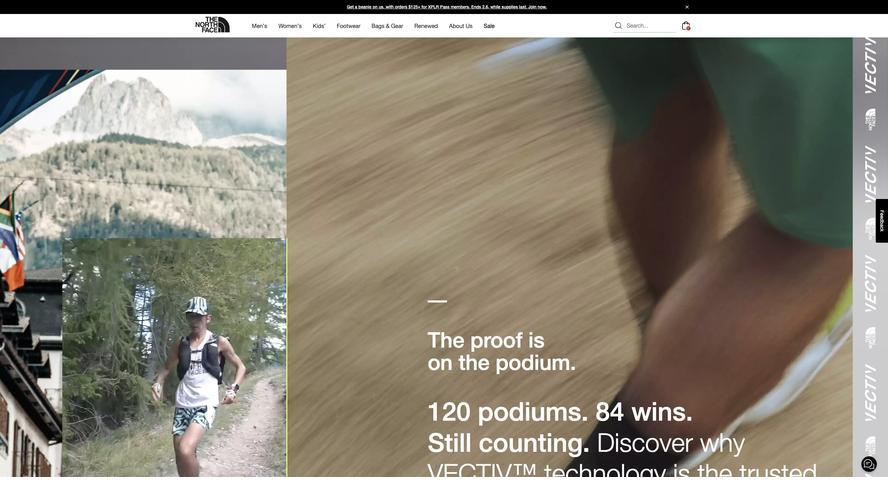 Task type: vqa. For each thing, say whether or not it's contained in the screenshot.
$$$ dropdown button
no



Task type: locate. For each thing, give the bounding box(es) containing it.
e
[[880, 213, 886, 216], [880, 216, 886, 219]]

supplies
[[502, 5, 518, 9]]

for
[[422, 5, 427, 9]]

members.
[[451, 5, 470, 9]]

e up d
[[880, 213, 886, 216]]

on inside the proof is on the podium.
[[428, 350, 453, 376]]

the proof is on the podium.
[[428, 328, 577, 376]]

Search search field
[[613, 19, 676, 33]]

men's
[[252, 22, 267, 29]]

a up k
[[880, 224, 886, 227]]

the
[[459, 350, 490, 376], [698, 458, 733, 478]]

on for us,
[[373, 5, 378, 9]]

the inside the proof is on the podium.
[[459, 350, 490, 376]]

120 podiums. 84 wins. still counting.
[[428, 397, 693, 458]]

kids' link
[[313, 16, 326, 35]]

1 vertical spatial the
[[698, 458, 733, 478]]

1 vertical spatial on
[[428, 350, 453, 376]]

the
[[428, 328, 465, 353]]

0 horizontal spatial is
[[529, 328, 545, 353]]

bags & gear link
[[372, 16, 403, 35]]

vectiv shoes image
[[286, 34, 854, 478], [0, 69, 329, 478]]

0 vertical spatial is
[[529, 328, 545, 353]]

on
[[373, 5, 378, 9], [428, 350, 453, 376]]

1 horizontal spatial is
[[674, 458, 691, 478]]

1 link
[[681, 20, 692, 31]]

get
[[347, 5, 354, 9]]

renewed link
[[415, 16, 438, 35]]

get a beanie on us, with orders $125+ for xplr pass members. ends 2.6, while supplies last. join now.
[[347, 5, 547, 9]]

1 horizontal spatial on
[[428, 350, 453, 376]]

proof
[[471, 328, 523, 353]]

0 vertical spatial on
[[373, 5, 378, 9]]

still counting.
[[428, 428, 590, 458]]

now.
[[538, 5, 547, 9]]

discover
[[597, 428, 693, 458]]

podiums.
[[478, 397, 589, 427]]

a
[[355, 5, 358, 9], [880, 224, 886, 227]]

footwear
[[337, 22, 361, 29]]

wins.
[[632, 397, 693, 427]]

a right get
[[355, 5, 358, 9]]

f e e d b a c k
[[880, 210, 886, 232]]

kids'
[[313, 22, 326, 29]]

is inside the proof is on the podium.
[[529, 328, 545, 353]]

0 vertical spatial the
[[459, 350, 490, 376]]

84
[[596, 397, 625, 427]]

technology
[[545, 458, 666, 478]]

0 horizontal spatial the
[[459, 350, 490, 376]]

1 vertical spatial a
[[880, 224, 886, 227]]

e up b
[[880, 216, 886, 219]]

is
[[529, 328, 545, 353], [674, 458, 691, 478]]

120
[[428, 397, 471, 427]]

0 horizontal spatial on
[[373, 5, 378, 9]]

on inside 'get a beanie on us, with orders $125+ for xplr pass members. ends 2.6, while supplies last. join now.' link
[[373, 5, 378, 9]]

1 horizontal spatial the
[[698, 458, 733, 478]]

gear
[[391, 22, 403, 29]]

pass
[[440, 5, 450, 9]]

f
[[880, 210, 886, 213]]

bags
[[372, 22, 385, 29]]

sale link
[[484, 16, 495, 35]]

search all image
[[615, 22, 623, 30]]

join
[[529, 5, 537, 9]]

1 horizontal spatial a
[[880, 224, 886, 227]]

0 vertical spatial a
[[355, 5, 358, 9]]

&
[[386, 22, 390, 29]]

beanie
[[359, 5, 372, 9]]

1 vertical spatial is
[[674, 458, 691, 478]]



Task type: describe. For each thing, give the bounding box(es) containing it.
get a beanie on us, with orders $125+ for xplr pass members. ends 2.6, while supplies last. join now. link
[[0, 0, 889, 14]]

the north face home page image
[[196, 17, 230, 33]]

$125+
[[409, 5, 421, 9]]

the inside discover why vectiv™ technology is the truste
[[698, 458, 733, 478]]

close image
[[683, 5, 692, 9]]

on for the
[[428, 350, 453, 376]]

bags & gear
[[372, 22, 403, 29]]

women's
[[279, 22, 302, 29]]

with
[[386, 5, 394, 9]]

men's link
[[252, 16, 267, 35]]

us,
[[379, 5, 385, 9]]

b
[[880, 222, 886, 224]]

orders
[[395, 5, 408, 9]]

a inside button
[[880, 224, 886, 227]]

d
[[880, 219, 886, 222]]

renewed
[[415, 22, 438, 29]]

women's link
[[279, 16, 302, 35]]

0 horizontal spatial a
[[355, 5, 358, 9]]

sale
[[484, 22, 495, 29]]

2 e from the top
[[880, 216, 886, 219]]

about
[[449, 22, 465, 29]]

1
[[688, 27, 690, 30]]

is inside discover why vectiv™ technology is the truste
[[674, 458, 691, 478]]

xplr
[[428, 5, 439, 9]]

podium.
[[496, 350, 577, 376]]

us
[[466, 22, 473, 29]]

last.
[[519, 5, 528, 9]]

about us link
[[449, 16, 473, 35]]

c
[[880, 227, 886, 229]]

about us
[[449, 22, 473, 29]]

2.6,
[[483, 5, 490, 9]]

f e e d b a c k button
[[876, 199, 889, 243]]

discover why vectiv™ technology is the truste
[[428, 428, 818, 478]]

while
[[491, 5, 501, 9]]

1 e from the top
[[880, 213, 886, 216]]

why
[[701, 428, 745, 458]]

ends
[[472, 5, 481, 9]]

vectiv™
[[428, 458, 538, 478]]

footwear link
[[337, 16, 361, 35]]

k
[[880, 229, 886, 232]]



